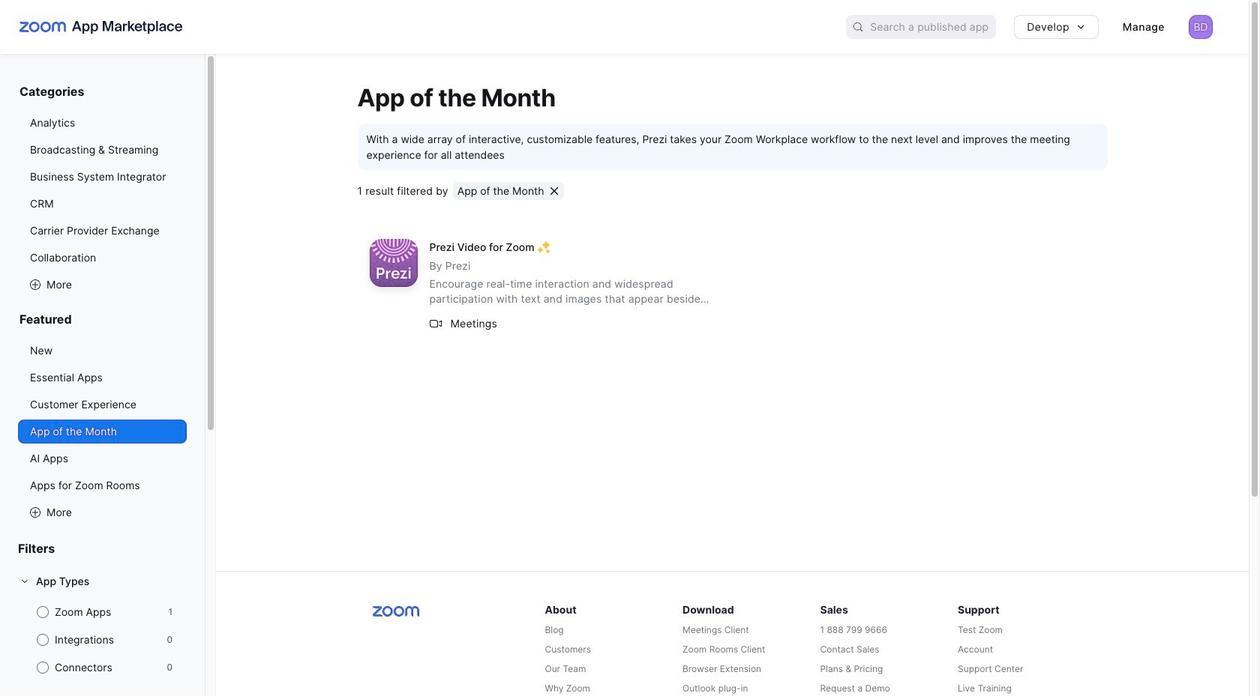Task type: locate. For each thing, give the bounding box(es) containing it.
search a published app element
[[846, 15, 996, 39]]

Search text field
[[870, 16, 996, 38]]

banner
[[0, 0, 1249, 54]]



Task type: describe. For each thing, give the bounding box(es) containing it.
current user is barb dwyer element
[[1189, 15, 1213, 39]]



